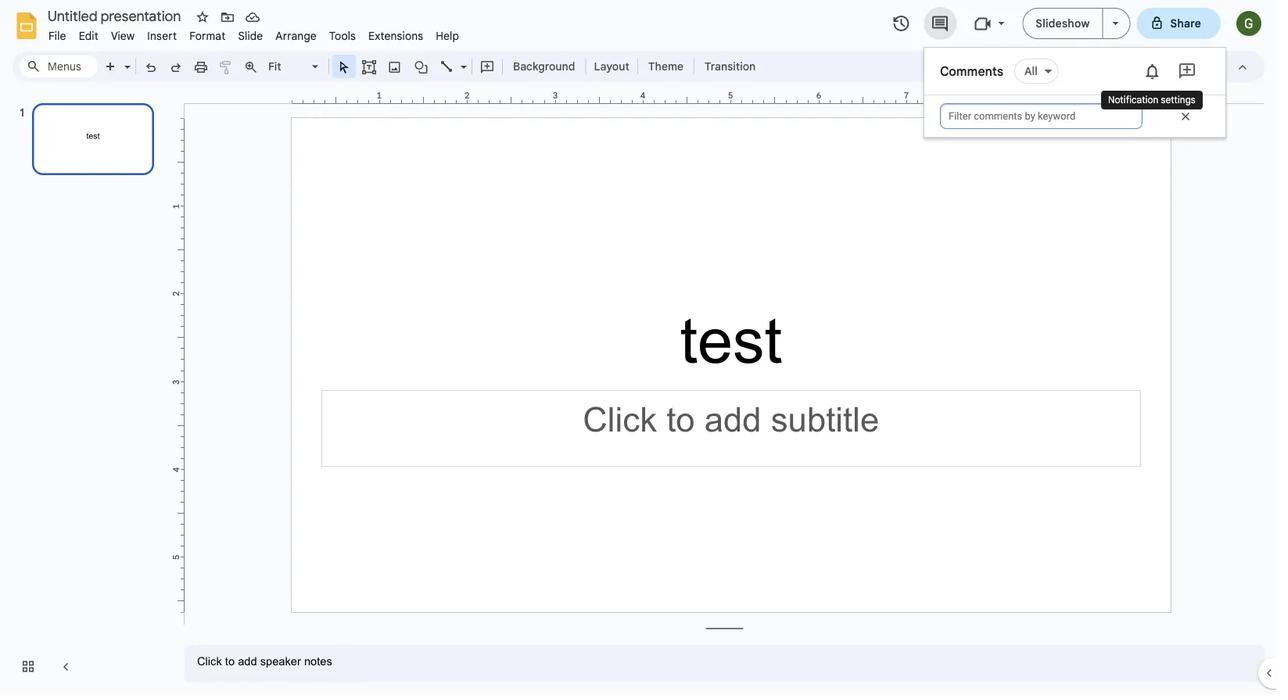 Task type: locate. For each thing, give the bounding box(es) containing it.
file menu item
[[42, 27, 72, 45]]

edit menu item
[[72, 27, 105, 45]]

background
[[513, 59, 576, 73]]

slide
[[238, 29, 263, 43]]

transition button
[[698, 55, 763, 78]]

Zoom field
[[264, 56, 326, 78]]

insert
[[147, 29, 177, 43]]

share button
[[1137, 8, 1222, 39]]

navigation
[[0, 88, 172, 696]]

insert image image
[[386, 56, 404, 77]]

notification settings element
[[1106, 56, 1171, 696]]

background button
[[506, 55, 583, 78]]

insert menu item
[[141, 27, 183, 45]]

slide menu item
[[232, 27, 269, 45]]

slideshow
[[1036, 16, 1090, 30]]

Filter comments by keyword text field
[[941, 103, 1143, 129]]

theme
[[649, 59, 684, 73]]

menu bar containing file
[[42, 20, 466, 46]]

arrange menu item
[[269, 27, 323, 45]]

transition
[[705, 59, 756, 73]]

menu bar
[[42, 20, 466, 46]]

menu bar banner
[[0, 0, 1278, 696]]

arrange
[[276, 29, 317, 43]]

tools
[[329, 29, 356, 43]]

shape image
[[413, 56, 431, 77]]



Task type: vqa. For each thing, say whether or not it's contained in the screenshot.
second heading from the bottom
no



Task type: describe. For each thing, give the bounding box(es) containing it.
Rename text field
[[42, 6, 190, 25]]

share
[[1171, 16, 1202, 30]]

comments
[[941, 63, 1004, 79]]

extensions menu item
[[362, 27, 430, 45]]

edit
[[79, 29, 99, 43]]

format
[[190, 29, 226, 43]]

layout button
[[590, 55, 635, 78]]

format menu item
[[183, 27, 232, 45]]

layout
[[594, 59, 630, 73]]

extensions
[[369, 29, 424, 43]]

Zoom text field
[[266, 56, 310, 77]]

help
[[436, 29, 459, 43]]

new slide with layout image
[[121, 56, 131, 62]]

comments application
[[0, 0, 1278, 696]]

all
[[1025, 64, 1038, 78]]

view
[[111, 29, 135, 43]]

main toolbar
[[97, 55, 764, 78]]

file
[[49, 29, 66, 43]]

Menus field
[[20, 56, 98, 77]]

menu bar inside menu bar banner
[[42, 20, 466, 46]]

theme button
[[642, 55, 691, 78]]

slideshow button
[[1023, 8, 1104, 39]]

view menu item
[[105, 27, 141, 45]]

help menu item
[[430, 27, 466, 45]]

tools menu item
[[323, 27, 362, 45]]

navigation inside comments application
[[0, 88, 172, 696]]

presentation options image
[[1113, 22, 1119, 25]]

Star checkbox
[[192, 6, 214, 28]]

all button
[[1015, 59, 1059, 84]]



